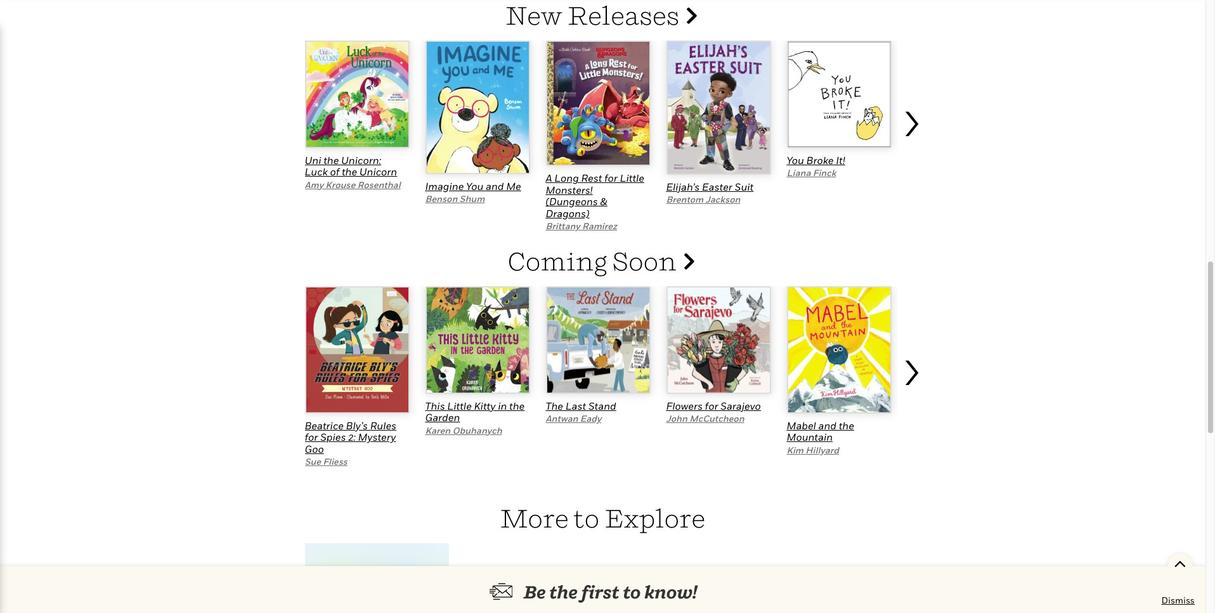 Task type: describe. For each thing, give the bounding box(es) containing it.
eady
[[580, 414, 601, 424]]

beatrice
[[305, 420, 344, 433]]

bly's
[[346, 420, 368, 433]]

broke
[[806, 154, 834, 167]]

know!
[[644, 582, 697, 603]]

the
[[546, 400, 563, 413]]

sue
[[305, 457, 321, 467]]

a
[[546, 172, 552, 185]]

suit
[[735, 181, 754, 193]]

elijah's
[[666, 181, 700, 193]]

mystery
[[358, 431, 396, 444]]

rosenthal
[[357, 179, 401, 190]]

flowers for sarajevo link
[[666, 400, 761, 413]]

you inside imagine you and me benson shum
[[466, 180, 484, 193]]

beatrice bly's rules for spies 2: mystery goo link
[[305, 420, 396, 456]]

the inside this little kitty in the garden karen obuhanych
[[509, 400, 525, 413]]

it!
[[836, 154, 845, 167]]

fliess
[[323, 457, 347, 467]]

amy krouse rosenthal link
[[305, 179, 401, 190]]

a long rest for little monsters! (dungeons & dragons) image
[[546, 41, 650, 166]]

me
[[506, 180, 521, 193]]

ramirez
[[582, 221, 617, 231]]

hillyard
[[806, 445, 839, 456]]

benson
[[425, 194, 457, 204]]

dismiss link
[[1162, 595, 1195, 608]]

0 vertical spatial to
[[574, 503, 600, 534]]

› for mabel and the mountain
[[901, 336, 922, 397]]

uni the unicorn: luck of the unicorn link
[[305, 154, 397, 178]]

2:
[[348, 431, 356, 444]]

for inside "flowers for sarajevo john mccutcheon"
[[705, 400, 718, 413]]

new releases image
[[685, 1, 697, 28]]

monsters!
[[546, 184, 593, 196]]

(dungeons
[[546, 195, 598, 208]]

brentom
[[666, 194, 703, 205]]

john
[[666, 414, 687, 424]]

coming soon link
[[508, 246, 695, 276]]

antwan eady link
[[546, 414, 601, 424]]

1 horizontal spatial to
[[623, 582, 641, 603]]

flowers for sarajevo john mccutcheon
[[666, 400, 761, 424]]

uni the unicorn: luck of the unicorn amy krouse rosenthal
[[305, 154, 401, 190]]

this little kitty in the garden image
[[425, 287, 530, 394]]

dismiss
[[1162, 596, 1195, 606]]

for for rules
[[305, 431, 318, 444]]

&
[[600, 195, 607, 208]]

the last stand antwan eady
[[546, 400, 616, 424]]

sarajevo
[[721, 400, 761, 413]]

you broke it! image
[[787, 41, 891, 148]]

spies
[[320, 431, 346, 444]]

beatrice bly's rules for spies 2: mystery goo sue fliess
[[305, 420, 396, 467]]

first
[[581, 582, 620, 603]]

the right be
[[549, 582, 578, 603]]

stand
[[588, 400, 616, 413]]

imagine you and me image
[[425, 41, 530, 174]]

mabel and the mountain kim hillyard
[[787, 420, 854, 456]]

imagine you and me benson shum
[[425, 180, 521, 204]]

this little kitty in the garden link
[[425, 400, 525, 424]]

kim
[[787, 445, 804, 456]]

uni the unicorn: luck of the unicorn image
[[305, 41, 409, 148]]

and inside mabel and the mountain kim hillyard
[[819, 420, 837, 433]]

brittany ramirez link
[[546, 221, 617, 231]]

elijah's easter suit link
[[666, 181, 754, 193]]

children's picture books image
[[323, 569, 431, 614]]

elijah's easter suit image
[[666, 41, 771, 175]]

the right uni
[[324, 154, 339, 167]]

a long rest for little monsters! (dungeons & dragons) brittany ramirez
[[546, 172, 644, 231]]

of
[[330, 166, 339, 178]]

mabel and the mountain link
[[787, 420, 854, 444]]

the last stand link
[[546, 400, 616, 413]]

unicorn
[[359, 166, 397, 178]]

mabel
[[787, 420, 816, 433]]

explore
[[605, 503, 706, 534]]



Task type: vqa. For each thing, say whether or not it's contained in the screenshot.


Task type: locate. For each thing, give the bounding box(es) containing it.
shum
[[460, 194, 485, 204]]

in
[[498, 400, 507, 413]]

this little kitty in the garden karen obuhanych
[[425, 400, 525, 436]]

to
[[574, 503, 600, 534], [623, 582, 641, 603]]

amy
[[305, 179, 323, 190]]

› link for the
[[901, 330, 926, 486]]

be the first to know!
[[524, 582, 697, 603]]

and left me
[[486, 180, 504, 193]]

1 vertical spatial to
[[623, 582, 641, 603]]

karen obuhanych link
[[425, 425, 502, 436]]

the up hillyard
[[839, 420, 854, 433]]

for inside beatrice bly's rules for spies 2: mystery goo sue fliess
[[305, 431, 318, 444]]

sue fliess link
[[305, 457, 347, 467]]

2 vertical spatial for
[[305, 431, 318, 444]]

more to explore
[[500, 503, 706, 534]]

krouse
[[326, 179, 355, 190]]

little inside a long rest for little monsters! (dungeons & dragons) brittany ramirez
[[620, 172, 644, 185]]

1 vertical spatial you
[[466, 180, 484, 193]]

dragons)
[[546, 207, 589, 220]]

0 vertical spatial little
[[620, 172, 644, 185]]

easter
[[702, 181, 732, 193]]

0 vertical spatial you
[[787, 154, 804, 167]]

1 horizontal spatial for
[[604, 172, 618, 185]]

2 › link from the top
[[901, 330, 926, 486]]

benson shum link
[[425, 194, 485, 204]]

to right more
[[574, 503, 600, 534]]

obuhanych
[[452, 425, 502, 436]]

1 › link from the top
[[901, 81, 926, 232]]

unicorn:
[[341, 154, 381, 167]]

0 vertical spatial and
[[486, 180, 504, 193]]

the last stand image
[[546, 287, 650, 394]]

coming soon
[[508, 246, 682, 276]]

you up shum
[[466, 180, 484, 193]]

little right rest
[[620, 172, 644, 185]]

kitty
[[474, 400, 496, 413]]

imagine
[[425, 180, 464, 193]]

little right "this"
[[447, 400, 472, 413]]

finck
[[813, 168, 836, 178]]

you broke it! liana finck
[[787, 154, 845, 178]]

goo
[[305, 443, 324, 456]]

last
[[565, 400, 586, 413]]

› link
[[901, 81, 926, 232], [901, 330, 926, 486]]

1 vertical spatial ›
[[901, 336, 922, 397]]

0 horizontal spatial for
[[305, 431, 318, 444]]

imagine you and me link
[[425, 180, 521, 193]]

for for rest
[[604, 172, 618, 185]]

a long rest for little monsters! (dungeons & dragons) link
[[546, 172, 644, 220]]

rules
[[370, 420, 396, 433]]

uni
[[305, 154, 321, 167]]

1 › from the top
[[901, 87, 922, 148]]

1 vertical spatial and
[[819, 420, 837, 433]]

mabel and the mountain image
[[787, 287, 891, 414]]

elijah's easter suit brentom jackson
[[666, 181, 754, 205]]

1 vertical spatial for
[[705, 400, 718, 413]]

2 horizontal spatial for
[[705, 400, 718, 413]]

beatrice bly's rules for spies 2: mystery goo image
[[305, 287, 409, 414]]

more
[[500, 503, 569, 534]]

mccutcheon
[[690, 414, 744, 424]]

0 horizontal spatial little
[[447, 400, 472, 413]]

0 horizontal spatial you
[[466, 180, 484, 193]]

for inside a long rest for little monsters! (dungeons & dragons) brittany ramirez
[[604, 172, 618, 185]]

this
[[425, 400, 445, 413]]

and
[[486, 180, 504, 193], [819, 420, 837, 433]]

john mccutcheon link
[[666, 414, 744, 424]]

you broke it! link
[[787, 154, 845, 167]]

›
[[901, 87, 922, 148], [901, 336, 922, 397]]

for left the spies
[[305, 431, 318, 444]]

1 horizontal spatial and
[[819, 420, 837, 433]]

1 horizontal spatial little
[[620, 172, 644, 185]]

little
[[620, 172, 644, 185], [447, 400, 472, 413]]

2 › from the top
[[901, 336, 922, 397]]

and up hillyard
[[819, 420, 837, 433]]

1 vertical spatial little
[[447, 400, 472, 413]]

to right first
[[623, 582, 641, 603]]

0 horizontal spatial and
[[486, 180, 504, 193]]

the right in
[[509, 400, 525, 413]]

0 vertical spatial › link
[[901, 81, 926, 232]]

liana finck link
[[787, 168, 836, 178]]

kim hillyard link
[[787, 445, 839, 456]]

long
[[554, 172, 579, 185]]

you up liana in the top of the page
[[787, 154, 804, 167]]

you
[[787, 154, 804, 167], [466, 180, 484, 193]]

the up the amy krouse rosenthal link
[[342, 166, 357, 178]]

mountain
[[787, 431, 833, 444]]

luck
[[305, 166, 328, 178]]

liana
[[787, 168, 811, 178]]

› link for it!
[[901, 81, 926, 232]]

the inside mabel and the mountain kim hillyard
[[839, 420, 854, 433]]

flowers for sarajevo image
[[666, 287, 771, 394]]

for
[[604, 172, 618, 185], [705, 400, 718, 413], [305, 431, 318, 444]]

jackson
[[706, 194, 740, 205]]

expand/collapse sign up banner image
[[1174, 554, 1186, 573]]

1 horizontal spatial you
[[787, 154, 804, 167]]

garden
[[425, 412, 460, 424]]

you inside you broke it! liana finck
[[787, 154, 804, 167]]

soon
[[612, 246, 677, 276]]

› for you broke it!
[[901, 87, 922, 148]]

0 vertical spatial ›
[[901, 87, 922, 148]]

brentom jackson link
[[666, 194, 740, 205]]

and inside imagine you and me benson shum
[[486, 180, 504, 193]]

coming
[[508, 246, 607, 276]]

for right rest
[[604, 172, 618, 185]]

for up mccutcheon
[[705, 400, 718, 413]]

0 vertical spatial for
[[604, 172, 618, 185]]

rest
[[581, 172, 602, 185]]

0 horizontal spatial to
[[574, 503, 600, 534]]

the
[[324, 154, 339, 167], [342, 166, 357, 178], [509, 400, 525, 413], [839, 420, 854, 433], [549, 582, 578, 603]]

1 vertical spatial › link
[[901, 330, 926, 486]]

be
[[524, 582, 546, 603]]

brittany
[[546, 221, 580, 231]]

antwan
[[546, 414, 578, 424]]

flowers
[[666, 400, 703, 413]]

little inside this little kitty in the garden karen obuhanych
[[447, 400, 472, 413]]

karen
[[425, 425, 450, 436]]



